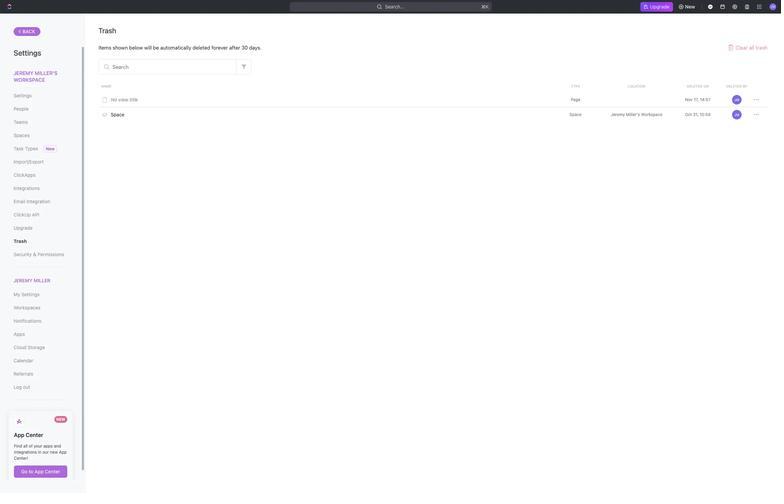 Task type: vqa. For each thing, say whether or not it's contained in the screenshot.
topmost the Projects
no



Task type: locate. For each thing, give the bounding box(es) containing it.
center down "new"
[[45, 470, 60, 475]]

0 vertical spatial app
[[14, 433, 24, 439]]

below
[[129, 45, 143, 51]]

email integration link
[[14, 196, 68, 208]]

trash
[[99, 27, 116, 35], [14, 239, 27, 244]]

back
[[22, 29, 35, 34]]

trash up security
[[14, 239, 27, 244]]

17,
[[694, 97, 699, 102]]

0 horizontal spatial center
[[26, 433, 43, 439]]

workspaces
[[14, 305, 40, 311]]

go to app center button
[[14, 466, 67, 479]]

settings down the back link
[[14, 49, 41, 57]]

clear
[[736, 44, 748, 50]]

find all of your apps and integrations in our new app center!
[[14, 444, 67, 462]]

1 vertical spatial upgrade
[[14, 225, 33, 231]]

back link
[[14, 27, 40, 36]]

upgrade link
[[641, 2, 673, 12], [14, 223, 68, 234]]

deleted for deleted on
[[687, 84, 703, 88]]

calendar link
[[14, 356, 68, 367]]

automatically
[[160, 45, 191, 51]]

jeremy miller's workspace up settings "link"
[[14, 70, 57, 83]]

app inside button
[[35, 470, 44, 475]]

space down no
[[111, 112, 125, 117]]

miller's
[[35, 70, 57, 76], [626, 112, 640, 117]]

1 horizontal spatial trash
[[99, 27, 116, 35]]

miller's inside settings element
[[35, 70, 57, 76]]

1 horizontal spatial upgrade link
[[641, 2, 673, 12]]

and
[[54, 444, 61, 449]]

deleted on
[[687, 84, 709, 88]]

our
[[42, 450, 49, 456]]

permissions
[[38, 252, 64, 258]]

center
[[26, 433, 43, 439], [45, 470, 60, 475]]

be
[[153, 45, 159, 51]]

jeremy miller
[[14, 278, 50, 284]]

days.
[[249, 45, 262, 51]]

miller's down location
[[626, 112, 640, 117]]

go to app center
[[21, 470, 60, 475]]

no
[[111, 97, 117, 102]]

import/export
[[14, 159, 44, 165]]

upgrade down clickup in the top left of the page
[[14, 225, 33, 231]]

0 vertical spatial workspace
[[14, 77, 45, 83]]

storage
[[28, 345, 45, 351]]

deleted left on
[[687, 84, 703, 88]]

0 vertical spatial miller's
[[35, 70, 57, 76]]

2 horizontal spatial new
[[686, 4, 696, 10]]

jeremy miller's workspace
[[14, 70, 57, 83], [611, 112, 663, 117]]

1 vertical spatial trash
[[14, 239, 27, 244]]

oct
[[685, 112, 692, 117]]

1 horizontal spatial workspace
[[641, 112, 663, 117]]

upgrade inside settings element
[[14, 225, 33, 231]]

all left of
[[23, 444, 28, 449]]

teams
[[14, 119, 28, 125]]

workspace up settings "link"
[[14, 77, 45, 83]]

2 vertical spatial app
[[35, 470, 44, 475]]

trash
[[756, 44, 768, 50]]

cloud storage
[[14, 345, 45, 351]]

notifications
[[14, 319, 41, 324]]

by
[[743, 84, 748, 88]]

new inside button
[[686, 4, 696, 10]]

deleted
[[687, 84, 703, 88], [727, 84, 742, 88]]

all inside find all of your apps and integrations in our new app center!
[[23, 444, 28, 449]]

1 vertical spatial all
[[23, 444, 28, 449]]

0 horizontal spatial upgrade
[[14, 225, 33, 231]]

0 horizontal spatial space
[[111, 112, 125, 117]]

0 horizontal spatial all
[[23, 444, 28, 449]]

notifications link
[[14, 316, 68, 327]]

clickup
[[14, 212, 31, 218]]

security & permissions
[[14, 252, 64, 258]]

1 vertical spatial dropdown menu image
[[754, 112, 759, 117]]

view
[[118, 97, 128, 102]]

your
[[34, 444, 42, 449]]

1 vertical spatial settings
[[14, 93, 32, 99]]

app down and
[[59, 450, 67, 456]]

workspace down location
[[641, 112, 663, 117]]

0 vertical spatial all
[[750, 44, 755, 50]]

2 deleted from the left
[[727, 84, 742, 88]]

people
[[14, 106, 29, 112]]

spaces
[[14, 133, 30, 138]]

0 vertical spatial jeremy miller's workspace
[[14, 70, 57, 83]]

upgrade link left the new button
[[641, 2, 673, 12]]

settings element
[[0, 14, 85, 494]]

⌘k
[[482, 4, 489, 10]]

0 horizontal spatial deleted
[[687, 84, 703, 88]]

jeremy miller's workspace down location
[[611, 112, 663, 117]]

apps
[[14, 332, 25, 338]]

settings up people
[[14, 93, 32, 99]]

1 vertical spatial new
[[46, 147, 55, 152]]

nov 17, 14:57
[[686, 97, 711, 102]]

my
[[14, 292, 20, 298]]

all left trash
[[750, 44, 755, 50]]

app
[[14, 433, 24, 439], [59, 450, 67, 456], [35, 470, 44, 475]]

deleted by
[[727, 84, 748, 88]]

0 horizontal spatial jeremy miller's workspace
[[14, 70, 57, 83]]

workspace
[[14, 77, 45, 83], [641, 112, 663, 117]]

1 vertical spatial miller's
[[626, 112, 640, 117]]

0 horizontal spatial upgrade link
[[14, 223, 68, 234]]

all
[[750, 44, 755, 50], [23, 444, 28, 449]]

1 deleted from the left
[[687, 84, 703, 88]]

settings
[[14, 49, 41, 57], [14, 93, 32, 99], [22, 292, 40, 298]]

apps
[[43, 444, 53, 449]]

1 horizontal spatial new
[[56, 418, 65, 422]]

app up find
[[14, 433, 24, 439]]

dropdown menu image
[[754, 97, 759, 102], [754, 112, 759, 117]]

all for clear
[[750, 44, 755, 50]]

forever
[[212, 45, 228, 51]]

deleted left by
[[727, 84, 742, 88]]

types
[[25, 146, 38, 152]]

0 horizontal spatial workspace
[[14, 77, 45, 83]]

1 horizontal spatial jeremy miller's workspace
[[611, 112, 663, 117]]

2 horizontal spatial app
[[59, 450, 67, 456]]

cloud storage link
[[14, 342, 68, 354]]

new
[[686, 4, 696, 10], [46, 147, 55, 152], [56, 418, 65, 422]]

miller
[[34, 278, 50, 284]]

0 vertical spatial jm
[[771, 5, 776, 9]]

&
[[33, 252, 36, 258]]

center up your
[[26, 433, 43, 439]]

upgrade left the new button
[[650, 4, 670, 10]]

app right to
[[35, 470, 44, 475]]

14:57
[[700, 97, 711, 102]]

0 vertical spatial upgrade
[[650, 4, 670, 10]]

api
[[32, 212, 39, 218]]

people link
[[14, 103, 68, 115]]

trash link
[[14, 236, 68, 247]]

on
[[704, 84, 709, 88]]

2 vertical spatial new
[[56, 418, 65, 422]]

miller's up settings "link"
[[35, 70, 57, 76]]

0 vertical spatial dropdown menu image
[[754, 97, 759, 102]]

task
[[14, 146, 24, 152]]

1 vertical spatial workspace
[[641, 112, 663, 117]]

0 horizontal spatial trash
[[14, 239, 27, 244]]

1 horizontal spatial deleted
[[727, 84, 742, 88]]

clickapps link
[[14, 170, 68, 181]]

10:54
[[700, 112, 711, 117]]

jeremy miller's workspace inside settings element
[[14, 70, 57, 83]]

security
[[14, 252, 32, 258]]

location
[[628, 84, 646, 88]]

1 horizontal spatial upgrade
[[650, 4, 670, 10]]

0 vertical spatial new
[[686, 4, 696, 10]]

all for find
[[23, 444, 28, 449]]

1 vertical spatial jeremy
[[611, 112, 625, 117]]

1 vertical spatial app
[[59, 450, 67, 456]]

1 horizontal spatial center
[[45, 470, 60, 475]]

1 horizontal spatial app
[[35, 470, 44, 475]]

1 horizontal spatial all
[[750, 44, 755, 50]]

jeremy
[[14, 70, 34, 76], [611, 112, 625, 117], [14, 278, 32, 284]]

settings right my
[[22, 292, 40, 298]]

workspace inside jeremy miller's workspace
[[14, 77, 45, 83]]

upgrade
[[650, 4, 670, 10], [14, 225, 33, 231]]

31,
[[694, 112, 699, 117]]

my settings link
[[14, 289, 68, 301]]

1 vertical spatial center
[[45, 470, 60, 475]]

trash inside settings element
[[14, 239, 27, 244]]

0 horizontal spatial miller's
[[35, 70, 57, 76]]

space down page
[[570, 112, 582, 117]]

center inside button
[[45, 470, 60, 475]]

integrations link
[[14, 183, 68, 194]]

upgrade link down clickup api link
[[14, 223, 68, 234]]

0 horizontal spatial app
[[14, 433, 24, 439]]

trash up items
[[99, 27, 116, 35]]

0 vertical spatial trash
[[99, 27, 116, 35]]



Task type: describe. For each thing, give the bounding box(es) containing it.
referrals
[[14, 372, 33, 377]]

my settings
[[14, 292, 40, 298]]

go
[[21, 470, 27, 475]]

Search text field
[[99, 59, 236, 74]]

apps link
[[14, 329, 68, 341]]

in
[[38, 450, 41, 456]]

0 vertical spatial center
[[26, 433, 43, 439]]

import/export link
[[14, 156, 68, 168]]

1 vertical spatial jm
[[735, 98, 740, 102]]

find
[[14, 444, 22, 449]]

app center
[[14, 433, 43, 439]]

2 vertical spatial settings
[[22, 292, 40, 298]]

workspaces link
[[14, 303, 68, 314]]

referrals link
[[14, 369, 68, 380]]

0 vertical spatial upgrade link
[[641, 2, 673, 12]]

items shown below will be automatically deleted forever after 30 days.
[[99, 45, 262, 51]]

30
[[242, 45, 248, 51]]

search...
[[385, 4, 405, 10]]

clickup api
[[14, 212, 39, 218]]

items
[[99, 45, 111, 51]]

integrations
[[14, 450, 37, 456]]

title
[[130, 97, 138, 102]]

out
[[23, 385, 30, 391]]

log
[[14, 385, 22, 391]]

log out
[[14, 385, 30, 391]]

to
[[29, 470, 33, 475]]

integrations
[[14, 186, 40, 191]]

1 horizontal spatial space
[[570, 112, 582, 117]]

jm button
[[768, 1, 779, 12]]

settings inside "link"
[[14, 93, 32, 99]]

no view title
[[111, 97, 138, 102]]

clickapps
[[14, 172, 36, 178]]

jm inside dropdown button
[[771, 5, 776, 9]]

new button
[[676, 1, 700, 12]]

will
[[144, 45, 152, 51]]

calendar
[[14, 358, 33, 364]]

email integration
[[14, 199, 50, 205]]

1 horizontal spatial miller's
[[626, 112, 640, 117]]

cloud
[[14, 345, 26, 351]]

1 vertical spatial upgrade link
[[14, 223, 68, 234]]

1 vertical spatial jeremy miller's workspace
[[611, 112, 663, 117]]

1 dropdown menu image from the top
[[754, 97, 759, 102]]

after
[[229, 45, 240, 51]]

page
[[571, 97, 581, 102]]

0 horizontal spatial new
[[46, 147, 55, 152]]

0 vertical spatial settings
[[14, 49, 41, 57]]

2 vertical spatial jeremy
[[14, 278, 32, 284]]

2 dropdown menu image from the top
[[754, 112, 759, 117]]

settings link
[[14, 90, 68, 102]]

oct 31, 10:54
[[685, 112, 711, 117]]

clear all trash
[[736, 44, 768, 50]]

task types
[[14, 146, 38, 152]]

type
[[571, 84, 580, 88]]

app inside find all of your apps and integrations in our new app center!
[[59, 450, 67, 456]]

0 vertical spatial jeremy
[[14, 70, 34, 76]]

name
[[101, 84, 111, 88]]

shown
[[113, 45, 128, 51]]

teams link
[[14, 117, 68, 128]]

nov
[[686, 97, 693, 102]]

deleted
[[193, 45, 210, 51]]

deleted for deleted by
[[727, 84, 742, 88]]

clickup api link
[[14, 209, 68, 221]]

integration
[[27, 199, 50, 205]]

2 vertical spatial jm
[[735, 113, 740, 117]]

email
[[14, 199, 25, 205]]

log out link
[[14, 382, 68, 394]]

of
[[29, 444, 33, 449]]

security & permissions link
[[14, 249, 68, 261]]



